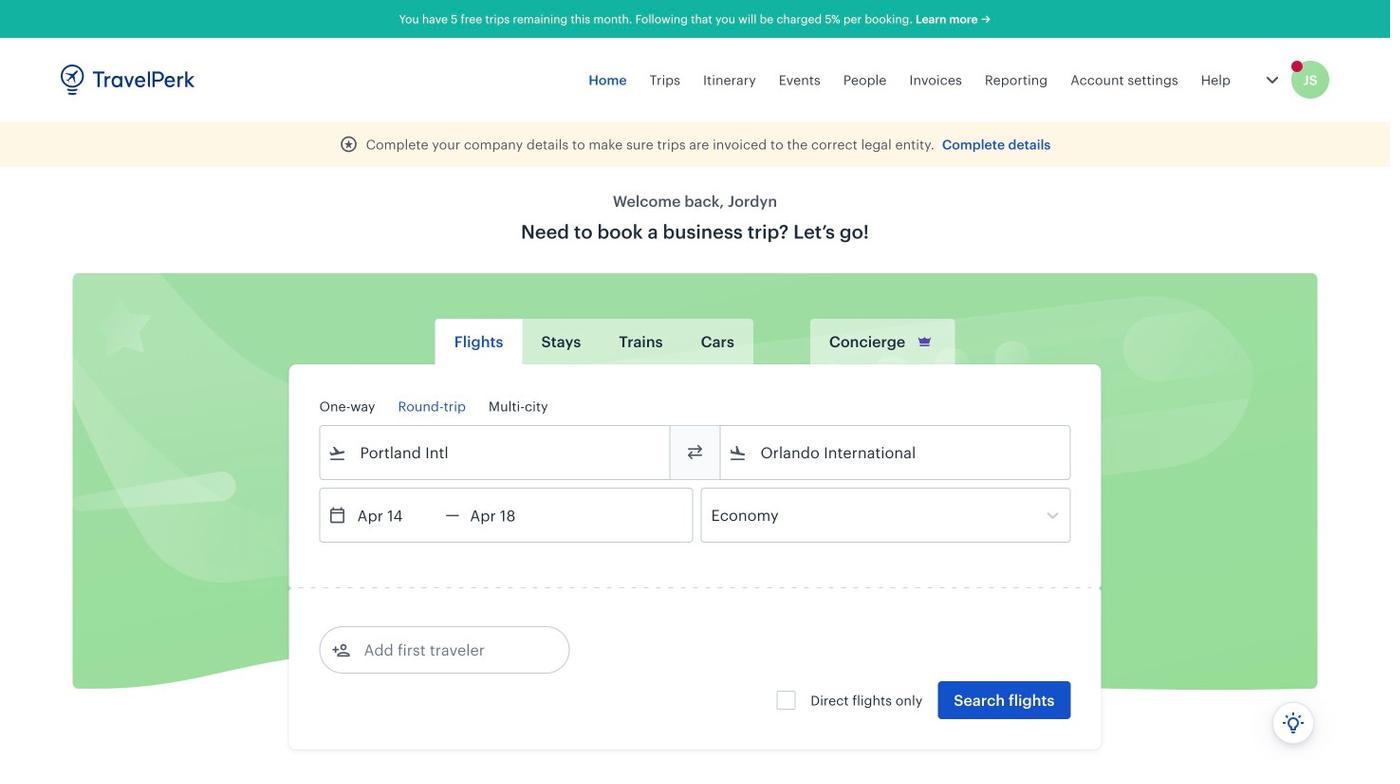 Task type: locate. For each thing, give the bounding box(es) containing it.
Return text field
[[460, 489, 559, 542]]

Add first traveler search field
[[351, 635, 548, 666]]

Depart text field
[[347, 489, 446, 542]]



Task type: describe. For each thing, give the bounding box(es) containing it.
To search field
[[748, 438, 1046, 468]]

From search field
[[347, 438, 645, 468]]



